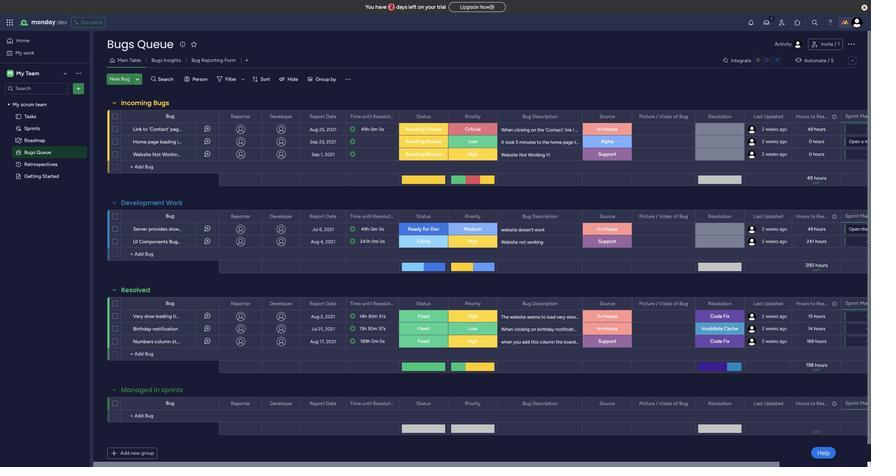 Task type: locate. For each thing, give the bounding box(es) containing it.
select product image
[[6, 19, 13, 26]]

loading
[[160, 139, 176, 145], [156, 314, 172, 320]]

1 vertical spatial loading
[[156, 314, 172, 320]]

aug left the 4,
[[311, 239, 319, 245]]

autopilot image
[[796, 56, 802, 65]]

1 horizontal spatial working
[[528, 152, 545, 158]]

2 49h from the top
[[361, 227, 370, 232]]

!!!
[[182, 152, 186, 158], [547, 152, 551, 158]]

2 49h 0m 0s from the top
[[361, 227, 384, 232]]

3 time until resolution from the top
[[350, 301, 397, 307]]

0 horizontal spatial a
[[228, 314, 231, 320]]

14h 30m 51s
[[360, 314, 386, 319]]

hours to resolve field for first column information icon from the bottom
[[795, 400, 834, 408]]

hours for 3rd column information icon from the bottom
[[797, 214, 810, 220]]

page up issue
[[170, 126, 181, 132]]

2 report from the top
[[310, 214, 325, 220]]

aug left 2,
[[311, 314, 320, 320]]

hours to resolve field for first column information icon
[[795, 113, 834, 121]]

1 vertical spatial queue
[[36, 150, 51, 155]]

dapulse rightstroke image
[[490, 5, 495, 10]]

my for my team
[[16, 70, 24, 77]]

page right home
[[563, 140, 574, 145]]

2 description from the top
[[533, 214, 558, 220]]

0 vertical spatial load
[[580, 140, 589, 145]]

Priority field
[[464, 113, 483, 121], [464, 213, 483, 221], [464, 300, 483, 308], [464, 400, 483, 408]]

4 in- from the top
[[597, 326, 604, 332]]

2 sum from the top
[[813, 268, 821, 273]]

0 horizontal spatial website not working !!!
[[133, 152, 186, 158]]

birthday
[[538, 327, 555, 332], [604, 327, 621, 332]]

5 weeks from the top
[[766, 239, 779, 244]]

loading for slow
[[156, 314, 172, 320]]

0 horizontal spatial is
[[224, 314, 227, 320]]

scrum
[[21, 102, 34, 108]]

website not working !!! down "home page loading issue"
[[133, 152, 186, 158]]

1 vertical spatial awaiting review
[[406, 139, 442, 145]]

aug for aug 4, 2021
[[311, 239, 319, 245]]

work
[[23, 50, 34, 56], [200, 126, 211, 132], [535, 228, 545, 233]]

my right the caret down icon
[[13, 102, 19, 108]]

Report Date field
[[308, 113, 338, 121], [308, 213, 338, 221], [308, 300, 338, 308], [308, 400, 338, 408]]

0 vertical spatial 0 hours
[[809, 139, 825, 144]]

website down "home page loading issue"
[[133, 152, 151, 158]]

0 vertical spatial awaiting
[[406, 126, 425, 132]]

my inside button
[[15, 50, 22, 56]]

sum for 49
[[813, 180, 821, 185]]

bug inside bug reporting form button
[[192, 57, 200, 63]]

when for when clicking on birthday notification, there is no birthday post
[[502, 327, 514, 332]]

times up notification
[[173, 314, 185, 320]]

the
[[502, 315, 509, 320]]

2 picture / video of bug from the top
[[640, 214, 688, 220]]

0 vertical spatial work
[[23, 50, 34, 56]]

is left the bug
[[224, 314, 227, 320]]

Developer field
[[268, 113, 294, 121], [268, 213, 294, 221], [268, 300, 294, 308], [268, 400, 294, 408]]

1 video from the top
[[660, 114, 673, 120]]

form
[[225, 57, 236, 63]]

1 vertical spatial review
[[426, 139, 442, 145]]

Bugs Queue field
[[105, 36, 175, 52]]

3 hours from the top
[[797, 301, 810, 307]]

options image
[[848, 40, 856, 48]]

1 horizontal spatial birthday
[[604, 327, 621, 332]]

4 in-house from the top
[[597, 326, 618, 332]]

website up website not working
[[502, 228, 518, 233]]

1 code fix from the top
[[711, 314, 730, 320]]

2 vertical spatial my
[[13, 102, 19, 108]]

1 sum from the top
[[813, 180, 821, 185]]

loading for page
[[160, 139, 176, 145]]

4 reporter from the top
[[231, 401, 250, 407]]

hours
[[797, 114, 810, 120], [797, 214, 810, 220], [797, 301, 810, 307], [797, 401, 810, 407]]

until for 1st time until resolution field
[[362, 114, 372, 120]]

when up took
[[502, 127, 514, 133]]

+ add bug text field down buggy
[[125, 250, 216, 259]]

page
[[170, 126, 181, 132], [148, 139, 159, 145], [563, 140, 574, 145]]

my inside workspace selection element
[[16, 70, 24, 77]]

column
[[155, 339, 171, 345], [540, 340, 555, 345]]

bugs left the insights
[[152, 57, 163, 63]]

1 vertical spatial fixed
[[418, 326, 430, 332]]

1 horizontal spatial home
[[133, 139, 147, 145]]

'contact' up "home page loading issue"
[[149, 126, 169, 132]]

1 vertical spatial 49
[[808, 175, 813, 181]]

bug inside new bug button
[[121, 76, 130, 82]]

1 vertical spatial home
[[133, 139, 147, 145]]

1 until from the top
[[362, 114, 372, 120]]

1 resolution field from the top
[[707, 113, 734, 121]]

retrospectives
[[24, 161, 58, 167]]

time until resolution for 1st time until resolution field
[[350, 114, 397, 120]]

code up invalidate cache
[[711, 314, 723, 320]]

my up workspace selection element
[[15, 50, 22, 56]]

last
[[754, 114, 763, 120], [754, 214, 763, 220], [754, 301, 763, 307], [754, 401, 763, 407]]

hours to resolve field for 3rd column information icon from the bottom
[[795, 213, 834, 221]]

1 horizontal spatial bugs queue
[[107, 36, 174, 52]]

30m right 13h
[[368, 326, 378, 332]]

2 report date from the top
[[310, 214, 337, 220]]

stuck down notification
[[172, 339, 184, 345]]

1 time from the top
[[350, 114, 361, 120]]

show board description image
[[179, 41, 187, 48]]

Search in workspace field
[[15, 85, 59, 93]]

code fix up invalidate cache
[[711, 314, 730, 320]]

sep 1, 2021
[[312, 152, 335, 157]]

1 status field from the top
[[415, 113, 433, 121]]

report date for 2nd "report date" field
[[310, 214, 337, 220]]

team
[[35, 102, 47, 108]]

0 vertical spatial support
[[599, 151, 617, 157]]

+ add bug text field down sprints on the left of page
[[125, 412, 216, 421]]

2 49 hours from the top
[[808, 227, 826, 232]]

37s
[[379, 326, 386, 332]]

birthday right no
[[604, 327, 621, 332]]

report for 4th "report date" field
[[310, 401, 325, 407]]

list box
[[0, 97, 90, 278]]

!!! down issue
[[182, 152, 186, 158]]

development work
[[121, 199, 183, 207]]

automate / 5
[[805, 58, 834, 64]]

sprint mana for 2nd sprint mana "field" from the top of the page
[[846, 213, 872, 219]]

add to favorites image
[[191, 41, 198, 48]]

jul 21, 2021
[[312, 327, 335, 332]]

0 vertical spatial code fix
[[711, 314, 730, 320]]

times right response
[[201, 226, 214, 232]]

inbox image
[[764, 19, 771, 26]]

automate
[[805, 58, 827, 64]]

2021 right '17,'
[[326, 339, 336, 345]]

sprint mana for second sprint mana "field" from the bottom
[[846, 301, 872, 307]]

2 time until resolution from the top
[[350, 214, 397, 220]]

0 vertical spatial when
[[502, 127, 514, 133]]

public board image
[[15, 113, 22, 120]]

hours to resolve for first column information icon
[[797, 114, 834, 120]]

working down "home page loading issue"
[[162, 152, 180, 158]]

loading down link to 'contact' page doesn't work at left
[[160, 139, 176, 145]]

2021 right the 21,
[[325, 327, 335, 332]]

4 weeks from the top
[[766, 227, 779, 232]]

aug 2, 2021
[[311, 314, 335, 320]]

1 vertical spatial clicking
[[515, 327, 530, 332]]

2 updated from the top
[[764, 214, 784, 220]]

hours for first column information icon from the bottom
[[797, 401, 810, 407]]

sprints
[[24, 126, 40, 132]]

roadmap
[[24, 138, 45, 144]]

1 birthday from the left
[[538, 327, 555, 332]]

resolution
[[373, 114, 397, 120], [709, 114, 732, 120], [373, 214, 397, 220], [709, 214, 732, 220], [373, 301, 397, 307], [709, 301, 732, 307], [373, 401, 397, 407], [709, 401, 732, 407]]

1 49h from the top
[[361, 127, 370, 132]]

angle down image
[[136, 77, 139, 82]]

this right if
[[214, 314, 222, 320]]

column down notification
[[155, 339, 171, 345]]

0 vertical spatial doesn't
[[183, 126, 199, 132]]

video for third picture / video of bug field from the bottom
[[660, 214, 673, 220]]

0 horizontal spatial times
[[173, 314, 185, 320]]

high left the
[[468, 314, 478, 320]]

1 vertical spatial + add bug text field
[[125, 350, 216, 359]]

Resolution field
[[707, 113, 734, 121], [707, 213, 734, 221], [707, 300, 734, 308], [707, 400, 734, 408]]

filter button
[[214, 74, 247, 85]]

3 weeks from the top
[[766, 152, 779, 157]]

load down the "simply"
[[580, 140, 589, 145]]

doesn't up issue
[[183, 126, 199, 132]]

on down seems
[[531, 327, 537, 332]]

2021 right 25,
[[327, 127, 337, 132]]

0 hours
[[809, 139, 825, 144], [809, 152, 825, 157]]

jul left the 21,
[[312, 327, 317, 332]]

1 vertical spatial slow
[[145, 314, 155, 320]]

1 bug description from the top
[[523, 114, 558, 120]]

clicking for the
[[515, 127, 530, 133]]

and
[[608, 315, 616, 320]]

Hours to Resolve field
[[795, 113, 834, 121], [795, 213, 834, 221], [795, 300, 834, 308], [795, 400, 834, 408]]

0 vertical spatial queue
[[137, 36, 174, 52]]

2021 right 1,
[[325, 152, 335, 157]]

1 2 weeks ago from the top
[[762, 127, 788, 132]]

1 horizontal spatial stuck
[[587, 340, 598, 345]]

4 priority from the top
[[465, 401, 481, 407]]

workspace image
[[7, 70, 14, 77]]

bug reporting form
[[192, 57, 236, 63]]

video
[[660, 114, 673, 120], [660, 214, 673, 220], [660, 301, 673, 307], [660, 401, 673, 407]]

jul left 6,
[[312, 227, 318, 232]]

all left pages,
[[588, 315, 593, 320]]

high down medium
[[468, 239, 478, 245]]

2021 for aug 25, 2021
[[327, 127, 337, 132]]

bugs queue up table
[[107, 36, 174, 52]]

1 of from the top
[[674, 114, 679, 120]]

2 weeks from the top
[[766, 139, 779, 144]]

my
[[15, 50, 22, 56], [16, 70, 24, 77], [13, 102, 19, 108]]

high down critical
[[468, 151, 478, 157]]

0 vertical spatial bugs queue
[[107, 36, 174, 52]]

1 vertical spatial 49h 0m 0s
[[361, 227, 384, 232]]

days
[[397, 4, 408, 10]]

hours inside 49 hours sum
[[815, 175, 827, 181]]

open a mo
[[849, 139, 872, 144]]

sep for sep 1, 2021
[[312, 152, 320, 157]]

/ for 2nd picture / video of bug field from the bottom of the page
[[657, 301, 658, 307]]

home button
[[4, 35, 76, 46]]

0 vertical spatial fix
[[724, 314, 730, 320]]

column right add
[[540, 340, 555, 345]]

report date for 3rd "report date" field from the top of the page
[[310, 301, 337, 307]]

0 horizontal spatial bugs queue
[[24, 150, 51, 155]]

1 vertical spatial 49 hours
[[808, 227, 826, 232]]

241 hours
[[807, 239, 827, 244]]

1 horizontal spatial this
[[531, 340, 539, 345]]

4 of from the top
[[674, 401, 679, 407]]

queue up retrospectives
[[36, 150, 51, 155]]

sum inside 198 hours sum
[[813, 368, 821, 373]]

1 vertical spatial 0
[[809, 152, 812, 157]]

not
[[152, 152, 161, 158], [519, 152, 527, 158], [190, 314, 198, 320]]

2 code from the top
[[711, 339, 723, 345]]

0 vertical spatial 49 hours
[[808, 127, 826, 132]]

1 vertical spatial jul
[[312, 327, 317, 332]]

2021 for sep 1, 2021
[[325, 152, 335, 157]]

30m left '51s'
[[368, 314, 378, 319]]

0 vertical spatial 49h 0m 0s
[[361, 127, 384, 132]]

website doesn't work
[[502, 228, 545, 233]]

30m
[[368, 314, 378, 319], [368, 326, 378, 332]]

1 vertical spatial work
[[200, 126, 211, 132]]

1 vertical spatial 5
[[516, 140, 519, 145]]

not left sure
[[190, 314, 198, 320]]

0 vertical spatial code
[[711, 314, 723, 320]]

arrow down image
[[239, 75, 247, 83]]

bugs queue down roadmap
[[24, 150, 51, 155]]

1 horizontal spatial queue
[[137, 36, 174, 52]]

working down the it took 5 minutes to the home page to load at the right top of page
[[528, 152, 545, 158]]

medium
[[464, 226, 482, 232]]

birthday up when you add this column the board gets stuck
[[538, 327, 555, 332]]

2021 for jul 21, 2021
[[325, 327, 335, 332]]

1 date from the top
[[326, 114, 337, 120]]

queue up bugs insights
[[137, 36, 174, 52]]

when clicking on the 'contact' link i am simply re-directed to the main page.
[[502, 127, 657, 133]]

bugs queue inside 'list box'
[[24, 150, 51, 155]]

my for my scrum team
[[13, 102, 19, 108]]

aug 25, 2021
[[310, 127, 337, 132]]

sep for sep 23, 2021
[[310, 139, 318, 145]]

mana for fourth sprint mana "field" from the bottom of the page
[[861, 113, 872, 119]]

2 resolve from the top
[[817, 214, 834, 220]]

4 house from the top
[[604, 326, 618, 332]]

a left mo
[[862, 139, 864, 144]]

sum inside 290 hours sum
[[813, 268, 821, 273]]

1 clicking from the top
[[515, 127, 530, 133]]

2 when from the top
[[502, 327, 514, 332]]

0 vertical spatial low
[[469, 139, 478, 145]]

v2 search image
[[151, 75, 156, 83]]

+ Add Bug text field
[[125, 163, 216, 172], [125, 412, 216, 421]]

developer
[[270, 114, 292, 120], [270, 214, 292, 220], [270, 301, 292, 307], [270, 401, 292, 407]]

2
[[390, 4, 393, 10], [762, 127, 765, 132], [762, 139, 765, 144], [762, 152, 765, 157], [762, 227, 765, 232], [762, 239, 765, 244], [762, 314, 765, 319], [762, 326, 765, 332], [762, 339, 765, 344]]

column information image
[[832, 114, 838, 120], [832, 214, 838, 220], [832, 301, 838, 307], [832, 401, 838, 407]]

Reporter field
[[229, 113, 252, 121], [229, 213, 252, 221], [229, 300, 252, 308], [229, 400, 252, 408]]

!!! down the it took 5 minutes to the home page to load at the right top of page
[[547, 152, 551, 158]]

development
[[121, 199, 164, 207]]

4 picture / video of bug from the top
[[640, 401, 688, 407]]

1 0 hours from the top
[[809, 139, 825, 144]]

until for 3rd time until resolution field from the top
[[362, 301, 372, 307]]

14
[[809, 326, 813, 332]]

1 vertical spatial support
[[599, 239, 617, 245]]

fix up the cache
[[724, 314, 730, 320]]

3 picture / video of bug from the top
[[640, 301, 688, 307]]

0 horizontal spatial home
[[16, 38, 30, 44]]

2 priority from the top
[[465, 214, 481, 220]]

2 hours from the top
[[797, 214, 810, 220]]

2 vertical spatial support
[[599, 339, 617, 345]]

hours to resolve for second column information icon from the bottom
[[797, 301, 834, 307]]

25,
[[319, 127, 326, 132]]

5 for /
[[831, 58, 834, 64]]

all right and
[[617, 315, 621, 320]]

4 status from the top
[[417, 401, 431, 407]]

0 horizontal spatial this
[[214, 314, 222, 320]]

1 when from the top
[[502, 127, 514, 133]]

0 horizontal spatial all
[[588, 315, 593, 320]]

4 picture from the top
[[640, 401, 655, 407]]

Picture / Video of Bug field
[[638, 113, 690, 121], [638, 213, 690, 221], [638, 300, 690, 308], [638, 400, 690, 408]]

3 sprint mana from the top
[[846, 301, 872, 307]]

home for home
[[16, 38, 30, 44]]

0 vertical spatial home
[[16, 38, 30, 44]]

0 horizontal spatial doesn't
[[183, 126, 199, 132]]

+ add bug text field down "home page loading issue"
[[125, 163, 216, 172]]

2 horizontal spatial not
[[519, 152, 527, 158]]

2 developer field from the top
[[268, 213, 294, 221]]

clicking up minutes
[[515, 127, 530, 133]]

a left the bug
[[228, 314, 231, 320]]

8 weeks from the top
[[766, 339, 779, 344]]

4 sprint mana from the top
[[846, 401, 872, 407]]

3 fixed from the top
[[418, 339, 430, 345]]

main table button
[[107, 55, 146, 66]]

in-house
[[597, 126, 618, 132], [597, 226, 618, 232], [597, 314, 618, 320], [597, 326, 618, 332]]

'contact' up home
[[546, 127, 564, 133]]

not down minutes
[[519, 152, 527, 158]]

activity
[[775, 41, 792, 47]]

3 report date from the top
[[310, 301, 337, 307]]

date for 2nd "report date" field
[[326, 214, 337, 220]]

1 horizontal spatial doesn't
[[519, 228, 534, 233]]

stuck right gets
[[587, 340, 598, 345]]

report for 2nd "report date" field
[[310, 214, 325, 220]]

241h
[[360, 239, 371, 244]]

1 mana from the top
[[861, 113, 872, 119]]

invite members image
[[779, 19, 786, 26]]

am
[[576, 127, 582, 133]]

report date
[[310, 114, 337, 120], [310, 214, 337, 220], [310, 301, 337, 307], [310, 401, 337, 407]]

jul for server provides slow response times
[[312, 227, 318, 232]]

option
[[0, 98, 90, 100]]

work
[[166, 199, 183, 207]]

menu image
[[345, 76, 352, 83]]

3 hours to resolve field from the top
[[795, 300, 834, 308]]

3 review from the top
[[426, 151, 442, 157]]

2021 for sep 23, 2021
[[327, 139, 336, 145]]

no
[[598, 327, 603, 332]]

work inside button
[[23, 50, 34, 56]]

5 right took
[[516, 140, 519, 145]]

0 vertical spatial is
[[224, 314, 227, 320]]

bugs down search field
[[153, 99, 169, 107]]

1 updated from the top
[[764, 114, 784, 120]]

load left 'very' on the right
[[547, 315, 556, 320]]

169h 0m 0s
[[361, 339, 385, 344]]

clicking up add
[[515, 327, 530, 332]]

my right workspace image
[[16, 70, 24, 77]]

reporting
[[202, 57, 223, 63]]

2 sprint from the top
[[846, 213, 859, 219]]

Time until Resolution field
[[349, 113, 397, 121], [349, 213, 397, 221], [349, 300, 397, 308], [349, 400, 397, 408]]

1 horizontal spatial slow
[[169, 226, 179, 232]]

3 last from the top
[[754, 301, 763, 307]]

new
[[110, 76, 120, 82]]

simply
[[583, 127, 596, 133]]

5 down invite / 1
[[831, 58, 834, 64]]

1 vertical spatial fix
[[724, 339, 730, 345]]

1 fixed from the top
[[418, 314, 430, 320]]

1 vertical spatial bugs queue
[[24, 150, 51, 155]]

review
[[426, 126, 442, 132], [426, 139, 442, 145], [426, 151, 442, 157]]

status
[[417, 114, 431, 120], [417, 214, 431, 220], [417, 301, 431, 307], [417, 401, 431, 407]]

4 source field from the top
[[598, 400, 617, 408]]

0 vertical spatial + add bug text field
[[125, 163, 216, 172]]

queue
[[137, 36, 174, 52], [36, 150, 51, 155]]

slow up buggy
[[169, 226, 179, 232]]

0 vertical spatial jul
[[312, 227, 318, 232]]

Last Updated field
[[752, 113, 785, 121], [752, 213, 785, 221], [752, 300, 785, 308], [752, 400, 785, 408]]

1 reporter field from the top
[[229, 113, 252, 121]]

sure
[[200, 314, 209, 320]]

website right the
[[510, 315, 526, 320]]

1 vertical spatial low
[[469, 326, 478, 332]]

2 mana from the top
[[861, 213, 872, 219]]

3 sprint mana field from the top
[[844, 300, 872, 308]]

-
[[866, 127, 868, 132], [866, 152, 868, 157], [866, 239, 868, 244], [187, 314, 189, 320], [866, 314, 868, 319], [866, 326, 868, 332], [866, 339, 868, 344]]

3 in-house from the top
[[597, 314, 618, 320]]

1 sprint mana from the top
[[846, 113, 872, 119]]

the left board
[[556, 340, 563, 345]]

sep left 1,
[[312, 152, 320, 157]]

by
[[331, 76, 336, 82]]

2 vertical spatial awaiting
[[406, 151, 425, 157]]

on right left
[[418, 4, 424, 10]]

2 horizontal spatial work
[[535, 228, 545, 233]]

group
[[316, 76, 330, 82]]

0 vertical spatial times
[[201, 226, 214, 232]]

1 horizontal spatial all
[[617, 315, 621, 320]]

website not working !!! down minutes
[[502, 152, 551, 158]]

time until resolution
[[350, 114, 397, 120], [350, 214, 397, 220], [350, 301, 397, 307], [350, 401, 397, 407]]

workspace selection element
[[7, 69, 40, 78]]

home inside button
[[16, 38, 30, 44]]

sep left 23, at the left top of page
[[310, 139, 318, 145]]

Sprint Mana field
[[844, 113, 872, 120], [844, 213, 872, 220], [844, 300, 872, 308], [844, 400, 872, 408]]

2021 right the 4,
[[326, 239, 336, 245]]

bug
[[232, 314, 241, 320]]

doesn't up not
[[519, 228, 534, 233]]

2021 right 6,
[[324, 227, 334, 232]]

trial
[[437, 4, 446, 10]]

1 horizontal spatial not
[[190, 314, 198, 320]]

website down took
[[502, 152, 518, 158]]

1 0 from the top
[[809, 139, 812, 144]]

add new group
[[120, 451, 154, 457]]

1 vertical spatial code
[[711, 339, 723, 345]]

0 vertical spatial my
[[15, 50, 22, 56]]

sprints
[[161, 386, 183, 395]]

0 vertical spatial review
[[426, 126, 442, 132]]

my scrum team
[[13, 102, 47, 108]]

0 vertical spatial loading
[[160, 139, 176, 145]]

ui
[[133, 239, 138, 245]]

aug left 25,
[[310, 127, 318, 132]]

0 vertical spatial a
[[862, 139, 864, 144]]

1 vertical spatial when
[[502, 327, 514, 332]]

fixed for invalidate cache
[[418, 326, 430, 332]]

2 review from the top
[[426, 139, 442, 145]]

2021 for aug 2, 2021
[[325, 314, 335, 320]]

hours to resolve for first column information icon from the bottom
[[797, 401, 834, 407]]

3 date from the top
[[326, 301, 337, 307]]

see plans button
[[71, 17, 105, 28]]

1 time until resolution field from the top
[[349, 113, 397, 121]]

1 vertical spatial 30m
[[368, 326, 378, 332]]

took
[[506, 140, 515, 145]]

bugs down roadmap
[[24, 150, 35, 155]]

0 vertical spatial fixed
[[418, 314, 430, 320]]

code fix down invalidate cache
[[711, 339, 730, 345]]

not down "home page loading issue"
[[152, 152, 161, 158]]

5
[[831, 58, 834, 64], [516, 140, 519, 145]]

1 horizontal spatial is
[[593, 327, 597, 332]]

4 report date field from the top
[[308, 400, 338, 408]]

slow
[[169, 226, 179, 232], [145, 314, 155, 320]]

Managed in sprints field
[[119, 386, 185, 395]]

3 resolution field from the top
[[707, 300, 734, 308]]

link
[[133, 126, 142, 132]]

0 vertical spatial 49h
[[361, 127, 370, 132]]

home up my work at the top left of page
[[16, 38, 30, 44]]

2 sprint mana from the top
[[846, 213, 872, 219]]

0 vertical spatial this
[[214, 314, 222, 320]]

apps image
[[795, 19, 802, 26]]

2 vertical spatial work
[[535, 228, 545, 233]]

0 vertical spatial + add bug text field
[[125, 250, 216, 259]]

Bug Description field
[[521, 113, 560, 121], [521, 213, 560, 221], [521, 300, 560, 308], [521, 400, 560, 408]]

home for home page loading issue
[[133, 139, 147, 145]]

if
[[210, 314, 213, 320]]

when for when clicking on the 'contact' link i am simply re-directed to the main page.
[[502, 127, 514, 133]]

my team
[[16, 70, 39, 77]]

0 horizontal spatial work
[[23, 50, 34, 56]]

until for 2nd time until resolution field from the top
[[362, 214, 372, 220]]

1 vertical spatial sep
[[312, 152, 320, 157]]

Status field
[[415, 113, 433, 121], [415, 213, 433, 221], [415, 300, 433, 308], [415, 400, 433, 408]]

slow right very
[[145, 314, 155, 320]]

is left no
[[593, 327, 597, 332]]

1 developer from the top
[[270, 114, 292, 120]]

2021 right 2,
[[325, 314, 335, 320]]

bug reporting form button
[[186, 55, 241, 66]]

Source field
[[598, 113, 617, 121], [598, 213, 617, 221], [598, 300, 617, 308], [598, 400, 617, 408]]

support for awaiting review
[[599, 151, 617, 157]]

incoming  bugs
[[121, 99, 169, 107]]

loading up notification
[[156, 314, 172, 320]]

stuck
[[172, 339, 184, 345], [587, 340, 598, 345]]

code down invalidate cache
[[711, 339, 723, 345]]

numbers column stuck
[[133, 339, 184, 345]]

this right add
[[531, 340, 539, 345]]

sum inside 49 hours sum
[[813, 180, 821, 185]]

0 horizontal spatial load
[[547, 315, 556, 320]]

high left when
[[468, 339, 478, 345]]

sprint mana for first sprint mana "field" from the bottom
[[846, 401, 872, 407]]

Resolved field
[[119, 286, 152, 295]]

picture for third picture / video of bug field from the bottom
[[640, 214, 655, 220]]

bug
[[192, 57, 200, 63], [121, 76, 130, 82], [166, 113, 174, 119], [523, 114, 531, 120], [680, 114, 688, 120], [166, 213, 174, 219], [523, 214, 531, 220], [680, 214, 688, 220], [166, 301, 174, 307], [523, 301, 531, 307], [680, 301, 688, 307], [166, 401, 174, 407], [523, 401, 531, 407], [680, 401, 688, 407]]

1 horizontal spatial 5
[[831, 58, 834, 64]]

2 vertical spatial awaiting review
[[406, 151, 442, 157]]

1 vertical spatial a
[[228, 314, 231, 320]]

website
[[133, 152, 151, 158], [502, 152, 518, 158], [502, 240, 518, 245]]

+ add bug text field down numbers column stuck at the left bottom of the page
[[125, 350, 216, 359]]

sum for 198
[[813, 368, 821, 373]]

when down the
[[502, 327, 514, 332]]

2021 right 23, at the left top of page
[[327, 139, 336, 145]]

fix down the cache
[[724, 339, 730, 345]]

2 time until resolution field from the top
[[349, 213, 397, 221]]

hours to resolve for 3rd column information icon from the bottom
[[797, 214, 834, 220]]

+ Add Bug text field
[[125, 250, 216, 259], [125, 350, 216, 359]]

of for third picture / video of bug field from the bottom
[[674, 214, 679, 220]]

bug description
[[523, 114, 558, 120], [523, 214, 558, 220], [523, 301, 558, 307], [523, 401, 558, 407]]

4 mana from the top
[[861, 401, 872, 407]]

report date for 4th "report date" field
[[310, 401, 337, 407]]

home down link
[[133, 139, 147, 145]]

0 vertical spatial sep
[[310, 139, 318, 145]]

page down link to 'contact' page doesn't work at left
[[148, 139, 159, 145]]



Task type: vqa. For each thing, say whether or not it's contained in the screenshot.
Task Description
no



Task type: describe. For each thing, give the bounding box(es) containing it.
pages,
[[594, 315, 607, 320]]

dev
[[431, 226, 439, 232]]

1 49h 0m 0s from the top
[[361, 127, 384, 132]]

2 report date field from the top
[[308, 213, 338, 221]]

dapulse close image
[[862, 4, 868, 11]]

3 reporter from the top
[[231, 301, 250, 307]]

4 2 weeks ago from the top
[[762, 227, 788, 232]]

Incoming  Bugs field
[[119, 99, 171, 108]]

6 2 weeks ago from the top
[[762, 314, 788, 319]]

on up minutes
[[531, 127, 537, 133]]

2 fix from the top
[[724, 339, 730, 345]]

2 high from the top
[[468, 239, 478, 245]]

3 developer from the top
[[270, 301, 292, 307]]

tasks
[[24, 114, 36, 120]]

1 horizontal spatial load
[[580, 140, 589, 145]]

resolved
[[121, 286, 150, 295]]

2 code fix from the top
[[711, 339, 730, 345]]

time until resolution for 3rd time until resolution field from the top
[[350, 301, 397, 307]]

2 0 from the top
[[809, 152, 812, 157]]

14 hours
[[809, 326, 826, 332]]

invite / 1
[[822, 41, 840, 47]]

you
[[366, 4, 374, 10]]

managed in sprints
[[121, 386, 183, 395]]

cache
[[725, 326, 739, 332]]

bugs up main
[[107, 36, 134, 52]]

hours inside 198 hours sum
[[816, 363, 828, 369]]

3 report date field from the top
[[308, 300, 338, 308]]

1 report date field from the top
[[308, 113, 338, 121]]

169
[[807, 339, 814, 344]]

2 2 weeks ago from the top
[[762, 139, 788, 144]]

0 horizontal spatial slow
[[145, 314, 155, 320]]

report for fourth "report date" field from the bottom
[[310, 114, 325, 120]]

options image
[[75, 85, 82, 92]]

aug for aug 17, 2021
[[310, 339, 319, 345]]

mana for second sprint mana "field" from the bottom
[[861, 301, 872, 307]]

2 developer from the top
[[270, 214, 292, 220]]

0 horizontal spatial !!!
[[182, 152, 186, 158]]

hours inside 290 hours sum
[[816, 263, 828, 269]]

link
[[565, 127, 572, 133]]

1,
[[321, 152, 324, 157]]

1 sprint mana field from the top
[[844, 113, 872, 120]]

have
[[376, 4, 387, 10]]

sum for 290
[[813, 268, 821, 273]]

3 last updated field from the top
[[752, 300, 785, 308]]

jul for birthday notification
[[312, 327, 317, 332]]

3 source field from the top
[[598, 300, 617, 308]]

team
[[26, 70, 39, 77]]

numbers
[[133, 339, 153, 345]]

2 vertical spatial 49
[[808, 227, 814, 232]]

aug for aug 25, 2021
[[310, 127, 318, 132]]

1 horizontal spatial !!!
[[547, 152, 551, 158]]

1 low from the top
[[469, 139, 478, 145]]

4 picture / video of bug field from the top
[[638, 400, 690, 408]]

hours to resolve field for second column information icon from the bottom
[[795, 300, 834, 308]]

7 2 weeks ago from the top
[[762, 326, 788, 332]]

2 source field from the top
[[598, 213, 617, 221]]

15 hours
[[809, 314, 826, 319]]

2 in- from the top
[[597, 226, 604, 232]]

2 support from the top
[[599, 239, 617, 245]]

workspace options image
[[75, 70, 82, 77]]

video for 1st picture / video of bug field from the top
[[660, 114, 673, 120]]

bugs insights
[[152, 57, 181, 63]]

aug for aug 2, 2021
[[311, 314, 320, 320]]

list box containing my scrum team
[[0, 97, 90, 278]]

very
[[557, 315, 566, 320]]

the website seems to load very slowly, on all pages, and all other websites seem to run properly.
[[502, 315, 697, 320]]

/ for 1st picture / video of bug field from the top
[[657, 114, 658, 120]]

my work button
[[4, 47, 76, 59]]

3 2 weeks ago from the top
[[762, 152, 788, 157]]

3 column information image from the top
[[832, 301, 838, 307]]

2 time from the top
[[350, 214, 361, 220]]

23,
[[319, 139, 325, 145]]

you have 2 days left on your trial
[[366, 4, 446, 10]]

1 horizontal spatial website not working !!!
[[502, 152, 551, 158]]

7 weeks from the top
[[766, 326, 779, 332]]

4 sum from the top
[[813, 430, 821, 435]]

now
[[480, 4, 490, 10]]

/ inside button
[[835, 41, 837, 47]]

0 vertical spatial slow
[[169, 226, 179, 232]]

report for 3rd "report date" field from the top of the page
[[310, 301, 325, 307]]

2021 for jul 6, 2021
[[324, 227, 334, 232]]

2 horizontal spatial page
[[563, 140, 574, 145]]

time until resolution for 2nd time until resolution field from the top
[[350, 214, 397, 220]]

picture for 1st picture / video of bug field from the bottom of the page
[[640, 401, 655, 407]]

198 hours sum
[[807, 363, 828, 373]]

17,
[[320, 339, 325, 345]]

picture / video of bug for third picture / video of bug field from the bottom
[[640, 214, 688, 220]]

2 bug description field from the top
[[521, 213, 560, 221]]

report date for fourth "report date" field from the bottom
[[310, 114, 337, 120]]

fixed for high
[[418, 339, 430, 345]]

date for 3rd "report date" field from the top of the page
[[326, 301, 337, 307]]

1 review from the top
[[426, 126, 442, 132]]

activity button
[[772, 39, 806, 50]]

0 horizontal spatial page
[[148, 139, 159, 145]]

add new group button
[[107, 448, 157, 460]]

4,
[[321, 239, 324, 245]]

response
[[180, 226, 200, 232]]

picture for 2nd picture / video of bug field from the bottom of the page
[[640, 301, 655, 307]]

1 weeks from the top
[[766, 127, 779, 132]]

new bug button
[[107, 74, 133, 85]]

very
[[133, 314, 143, 320]]

3 last updated from the top
[[754, 301, 784, 307]]

ready for dev
[[408, 226, 439, 232]]

3 awaiting from the top
[[406, 151, 425, 157]]

3 resolve from the top
[[817, 301, 834, 307]]

search everything image
[[812, 19, 819, 26]]

person button
[[181, 74, 212, 85]]

until for fourth time until resolution field from the top
[[362, 401, 372, 407]]

49 inside 49 hours sum
[[808, 175, 813, 181]]

1 + add bug text field from the top
[[125, 163, 216, 172]]

3 sprint from the top
[[846, 301, 859, 307]]

aug 4, 2021
[[311, 239, 336, 245]]

1 last updated field from the top
[[752, 113, 785, 121]]

filter
[[225, 76, 236, 82]]

4 last updated field from the top
[[752, 400, 785, 408]]

hours for first column information icon
[[797, 114, 810, 120]]

1 vertical spatial this
[[531, 340, 539, 345]]

2 low from the top
[[469, 326, 478, 332]]

collapse board header image
[[850, 58, 856, 63]]

server provides slow response times
[[133, 226, 214, 232]]

on right slowly, at the bottom of page
[[582, 315, 587, 320]]

when
[[502, 340, 513, 345]]

picture / video of bug for 2nd picture / video of bug field from the bottom of the page
[[640, 301, 688, 307]]

invalidate
[[702, 326, 723, 332]]

not
[[519, 240, 526, 245]]

4 ago from the top
[[780, 227, 788, 232]]

0 horizontal spatial not
[[152, 152, 161, 158]]

/ for third picture / video of bug field from the bottom
[[657, 214, 658, 220]]

link to 'contact' page doesn't work
[[133, 126, 211, 132]]

video for 2nd picture / video of bug field from the bottom of the page
[[660, 301, 673, 307]]

buggy
[[169, 239, 183, 245]]

1 last from the top
[[754, 114, 763, 120]]

169 hours
[[807, 339, 827, 344]]

0 vertical spatial 49
[[808, 127, 814, 132]]

1 source field from the top
[[598, 113, 617, 121]]

1 horizontal spatial work
[[200, 126, 211, 132]]

picture / video of bug for 1st picture / video of bug field from the bottom of the page
[[640, 401, 688, 407]]

issue
[[177, 139, 189, 145]]

picture for 1st picture / video of bug field from the top
[[640, 114, 655, 120]]

1
[[838, 41, 840, 47]]

page.
[[646, 127, 657, 133]]

the up the it took 5 minutes to the home page to load at the right top of page
[[538, 127, 544, 133]]

notification
[[153, 326, 178, 332]]

1 picture / video of bug field from the top
[[638, 113, 690, 121]]

mana for first sprint mana "field" from the bottom
[[861, 401, 872, 407]]

6 ago from the top
[[780, 314, 788, 319]]

invalidate cache
[[702, 326, 739, 332]]

main
[[118, 57, 128, 63]]

video for 1st picture / video of bug field from the bottom of the page
[[660, 401, 673, 407]]

plans
[[90, 19, 102, 25]]

3 bug description field from the top
[[521, 300, 560, 308]]

1 priority field from the top
[[464, 113, 483, 121]]

3 reporter field from the top
[[229, 300, 252, 308]]

server
[[133, 226, 147, 232]]

/ for 1st picture / video of bug field from the bottom of the page
[[657, 401, 658, 407]]

2 priority field from the top
[[464, 213, 483, 221]]

dapulse integrations image
[[723, 58, 729, 63]]

new bug
[[110, 76, 130, 82]]

person
[[193, 76, 208, 82]]

slowly,
[[567, 315, 581, 320]]

2 resolution field from the top
[[707, 213, 734, 221]]

my for my work
[[15, 50, 22, 56]]

1 vertical spatial website
[[510, 315, 526, 320]]

3 status field from the top
[[415, 300, 433, 308]]

maria williams image
[[852, 17, 863, 28]]

notifications image
[[748, 19, 755, 26]]

4 time until resolution field from the top
[[349, 400, 397, 408]]

time until resolution for fourth time until resolution field from the top
[[350, 401, 397, 407]]

bugs inside field
[[153, 99, 169, 107]]

4 description from the top
[[533, 401, 558, 407]]

websites
[[635, 315, 653, 320]]

website left not
[[502, 240, 518, 245]]

aug 17, 2021
[[310, 339, 336, 345]]

1 sprint from the top
[[846, 113, 859, 119]]

home page loading issue
[[133, 139, 189, 145]]

1 in- from the top
[[597, 126, 604, 132]]

2021 for aug 4, 2021
[[326, 239, 336, 245]]

2 + add bug text field from the top
[[125, 350, 216, 359]]

public board image
[[15, 173, 22, 180]]

1 bug description field from the top
[[521, 113, 560, 121]]

invite
[[822, 41, 834, 47]]

2 all from the left
[[617, 315, 621, 320]]

1 horizontal spatial column
[[540, 340, 555, 345]]

of for 1st picture / video of bug field from the top
[[674, 114, 679, 120]]

14h
[[360, 314, 367, 319]]

1 + add bug text field from the top
[[125, 250, 216, 259]]

the left home
[[543, 140, 550, 145]]

2 reporter from the top
[[231, 214, 250, 220]]

date for 4th "report date" field
[[326, 401, 337, 407]]

4 priority field from the top
[[464, 400, 483, 408]]

5 2 weeks ago from the top
[[762, 239, 788, 244]]

1 awaiting review from the top
[[406, 126, 442, 132]]

1 vertical spatial times
[[173, 314, 185, 320]]

1 vertical spatial load
[[547, 315, 556, 320]]

4 last from the top
[[754, 401, 763, 407]]

1 awaiting from the top
[[406, 126, 425, 132]]

critical
[[465, 126, 481, 132]]

picture / video of bug for 1st picture / video of bug field from the top
[[640, 114, 688, 120]]

when you add this column the board gets stuck
[[502, 340, 598, 345]]

3 time from the top
[[350, 301, 361, 307]]

help image
[[827, 19, 834, 26]]

1 49 hours from the top
[[808, 127, 826, 132]]

0 vertical spatial website
[[502, 228, 518, 233]]

minutes
[[520, 140, 536, 145]]

left
[[409, 4, 417, 10]]

add view image
[[245, 58, 248, 63]]

2 in-house from the top
[[597, 226, 618, 232]]

1 horizontal spatial page
[[170, 126, 181, 132]]

hours for second column information icon from the bottom
[[797, 301, 810, 307]]

0 horizontal spatial column
[[155, 339, 171, 345]]

1 description from the top
[[533, 114, 558, 120]]

there
[[581, 327, 592, 332]]

0 horizontal spatial stuck
[[172, 339, 184, 345]]

21,
[[319, 327, 324, 332]]

of for 2nd picture / video of bug field from the bottom of the page
[[674, 301, 679, 307]]

290
[[806, 263, 815, 269]]

notification,
[[556, 327, 580, 332]]

upgrade now
[[461, 4, 490, 10]]

30m for 14h
[[368, 314, 378, 319]]

4 source from the top
[[600, 401, 616, 407]]

group by button
[[305, 74, 341, 85]]

2021 for aug 17, 2021
[[326, 339, 336, 345]]

0 horizontal spatial working
[[162, 152, 180, 158]]

1 column information image from the top
[[832, 114, 838, 120]]

sprint mana for fourth sprint mana "field" from the bottom of the page
[[846, 113, 872, 119]]

the left main in the top right of the page
[[627, 127, 634, 133]]

2 house from the top
[[604, 226, 618, 232]]

7 ago from the top
[[780, 326, 788, 332]]

5 ago from the top
[[780, 239, 788, 244]]

5 for took
[[516, 140, 519, 145]]

1 source from the top
[[600, 114, 616, 120]]

Search field
[[156, 74, 178, 84]]

date for fourth "report date" field from the bottom
[[326, 114, 337, 120]]

see plans
[[81, 19, 102, 25]]

for
[[423, 226, 430, 232]]

1 high from the top
[[468, 151, 478, 157]]

dev
[[57, 18, 67, 26]]

run
[[672, 315, 678, 320]]

1 horizontal spatial 'contact'
[[546, 127, 564, 133]]

1 vertical spatial is
[[593, 327, 597, 332]]

sort button
[[249, 74, 274, 85]]

49 hours sum
[[808, 175, 827, 185]]

3 updated from the top
[[764, 301, 784, 307]]

0 horizontal spatial 'contact'
[[149, 126, 169, 132]]

2 reporter field from the top
[[229, 213, 252, 221]]

clicking for birthday
[[515, 327, 530, 332]]

queue inside 'list box'
[[36, 150, 51, 155]]

support for high
[[599, 339, 617, 345]]

2 sprint mana field from the top
[[844, 213, 872, 220]]

of for 1st picture / video of bug field from the bottom of the page
[[674, 401, 679, 407]]

1 image
[[769, 14, 775, 22]]

help
[[818, 450, 830, 457]]

2 birthday from the left
[[604, 327, 621, 332]]

30m for 13h
[[368, 326, 378, 332]]

4 time from the top
[[350, 401, 361, 407]]

birthday
[[133, 326, 152, 332]]

ui components buggy
[[133, 239, 183, 245]]

mana for 2nd sprint mana "field" from the top of the page
[[861, 213, 872, 219]]

caret down image
[[7, 102, 10, 107]]

when clicking on birthday notification, there is no birthday post
[[502, 327, 631, 332]]

Development Work field
[[119, 199, 184, 208]]

bugs inside button
[[152, 57, 163, 63]]

4 high from the top
[[468, 339, 478, 345]]

4 bug description field from the top
[[521, 400, 560, 408]]

1 priority from the top
[[465, 114, 481, 120]]

it took 5 minutes to the home page to load
[[502, 140, 589, 145]]



